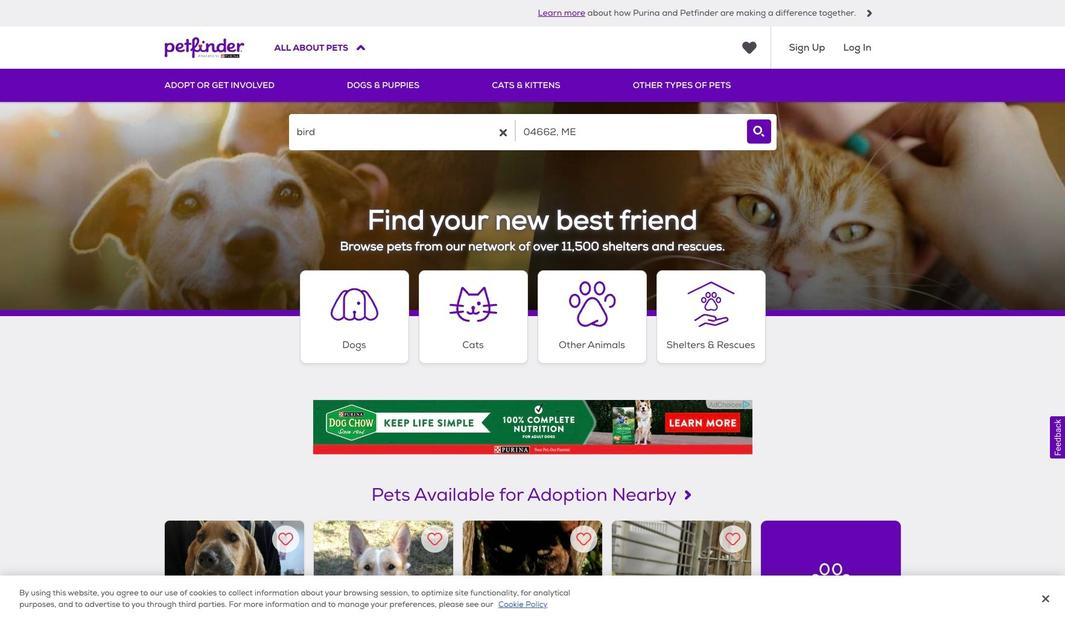 Task type: describe. For each thing, give the bounding box(es) containing it.
Search Terrier, Kitten, etc. text field
[[289, 114, 514, 150]]

advertisement element
[[313, 400, 752, 454]]

9c2b2 image
[[866, 10, 873, 17]]

Enter City, State, or ZIP text field
[[516, 114, 741, 150]]

favorite coco image
[[427, 531, 442, 546]]

favorite coffee mama image
[[576, 531, 591, 546]]

coco, adoptable, young female shepherd & golden retriever, in inverness, fl. image
[[314, 521, 453, 625]]

petfinder logo image
[[164, 27, 244, 69]]

coffee mama, adoptable, adult female tortoiseshell, in spring hill, fl. image
[[463, 521, 602, 625]]



Task type: vqa. For each thing, say whether or not it's contained in the screenshot.
Piper, ADOPTABLE, Young Female Parakeet (Other), in Inverness, FL. image
yes



Task type: locate. For each thing, give the bounding box(es) containing it.
favorite piper image
[[726, 531, 741, 546]]

piper, adoptable, young female parakeet (other), in inverness, fl. image
[[612, 521, 751, 625]]

privacy alert dialog
[[0, 576, 1065, 625]]

able, adoptable, baby male bloodhound & great pyrenees, in brooksville, fl. image
[[164, 521, 304, 625]]

favorite able image
[[278, 531, 293, 546]]

primary element
[[164, 69, 901, 102]]



